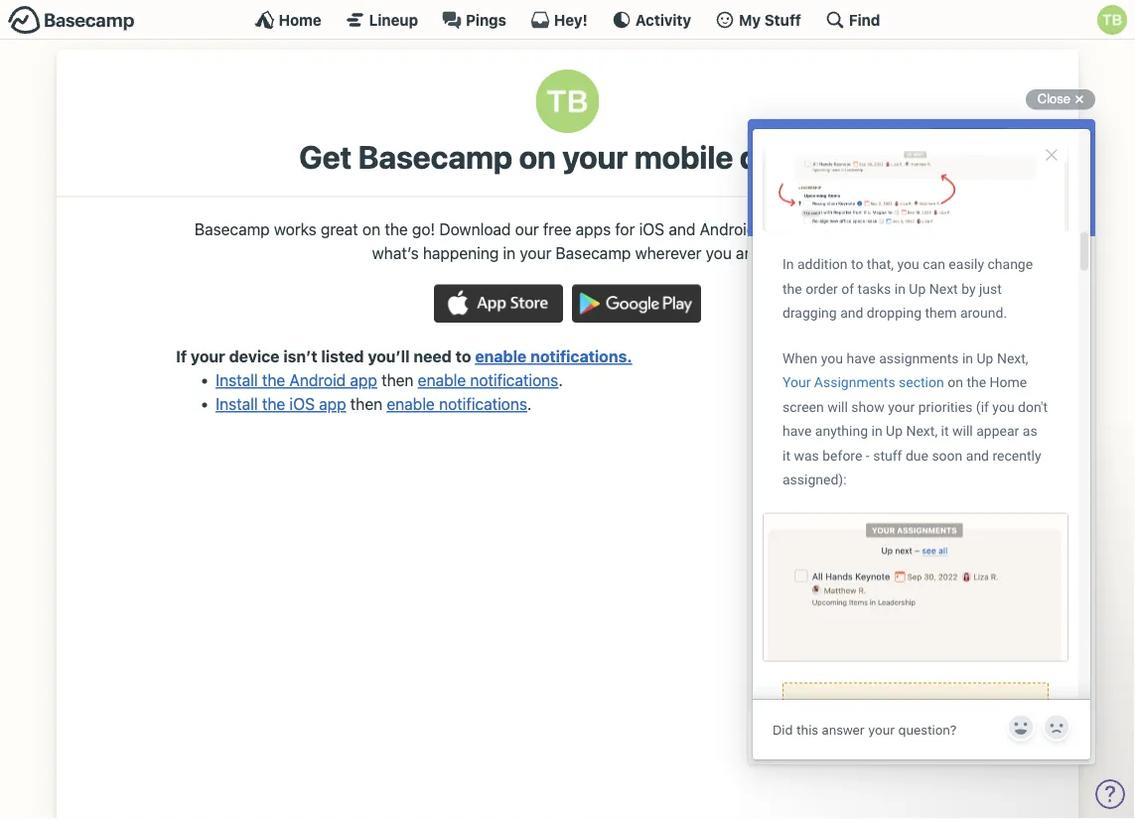 Task type: vqa. For each thing, say whether or not it's contained in the screenshot.
Main element
yes



Task type: describe. For each thing, give the bounding box(es) containing it.
my stuff
[[739, 11, 802, 28]]

what's
[[372, 243, 419, 262]]

ios inside if your device isn't listed you'll need to enable notifications. install the android app then enable notifications . install the ios app then enable notifications .
[[290, 395, 315, 414]]

notifications.
[[531, 347, 632, 366]]

need
[[414, 347, 452, 366]]

great
[[321, 219, 358, 238]]

isn't
[[283, 347, 318, 366]]

works
[[274, 219, 317, 238]]

pings button
[[442, 10, 507, 30]]

1 vertical spatial enable
[[418, 371, 466, 390]]

home
[[279, 11, 322, 28]]

your inside if your device isn't listed you'll need to enable notifications. install the android app then enable notifications . install the ios app then enable notifications .
[[191, 347, 225, 366]]

download on the app store image
[[434, 285, 563, 323]]

android inside if your device isn't listed you'll need to enable notifications. install the android app then enable notifications . install the ios app then enable notifications .
[[290, 371, 346, 390]]

in
[[503, 243, 516, 262]]

0 horizontal spatial app
[[319, 395, 346, 414]]

are.
[[736, 243, 763, 262]]

the inside basecamp works great on the go! download our free apps for ios and android to get notifications about what's happening in your basecamp wherever you are.
[[385, 219, 408, 238]]

activity link
[[612, 10, 692, 30]]

activity
[[636, 11, 692, 28]]

my stuff button
[[715, 10, 802, 30]]

lineup
[[369, 11, 418, 28]]

download
[[439, 219, 511, 238]]

2 vertical spatial notifications
[[439, 395, 528, 414]]

0 vertical spatial then
[[382, 371, 414, 390]]

home link
[[255, 10, 322, 30]]

hey! button
[[530, 10, 588, 30]]

device inside if your device isn't listed you'll need to enable notifications. install the android app then enable notifications . install the ios app then enable notifications .
[[229, 347, 280, 366]]

install the ios app link
[[216, 395, 346, 414]]

1 horizontal spatial on
[[519, 138, 556, 176]]

lineup link
[[345, 10, 418, 30]]

you'll
[[368, 347, 410, 366]]

listed
[[321, 347, 364, 366]]

find button
[[825, 10, 881, 30]]

2 vertical spatial enable
[[387, 395, 435, 414]]

2 vertical spatial the
[[262, 395, 285, 414]]

android inside basecamp works great on the go! download our free apps for ios and android to get notifications about what's happening in your basecamp wherever you are.
[[700, 219, 756, 238]]

1 install from the top
[[216, 371, 258, 390]]

and
[[669, 219, 696, 238]]

find
[[849, 11, 881, 28]]

to inside if your device isn't listed you'll need to enable notifications. install the android app then enable notifications . install the ios app then enable notifications .
[[456, 347, 471, 366]]

download on the play store image
[[572, 285, 702, 323]]

for
[[615, 219, 635, 238]]

get basecamp on your mobile device
[[299, 138, 837, 176]]

to inside basecamp works great on the go! download our free apps for ios and android to get notifications about what's happening in your basecamp wherever you are.
[[761, 219, 775, 238]]

0 horizontal spatial basecamp
[[195, 219, 270, 238]]



Task type: locate. For each thing, give the bounding box(es) containing it.
1 vertical spatial enable notifications link
[[387, 395, 528, 414]]

your right if
[[191, 347, 225, 366]]

0 vertical spatial android
[[700, 219, 756, 238]]

2 horizontal spatial your
[[563, 138, 628, 176]]

0 horizontal spatial .
[[528, 395, 532, 414]]

switch accounts image
[[8, 5, 135, 36]]

0 horizontal spatial tim burton image
[[536, 70, 600, 133]]

on right great
[[363, 219, 381, 238]]

0 vertical spatial ios
[[639, 219, 665, 238]]

2 horizontal spatial basecamp
[[556, 243, 631, 262]]

on up our
[[519, 138, 556, 176]]

device up get
[[740, 138, 837, 176]]

1 vertical spatial the
[[262, 371, 285, 390]]

1 vertical spatial your
[[520, 243, 552, 262]]

0 vertical spatial app
[[350, 371, 377, 390]]

close button
[[1026, 87, 1096, 111]]

get
[[779, 219, 803, 238]]

your inside basecamp works great on the go! download our free apps for ios and android to get notifications about what's happening in your basecamp wherever you are.
[[520, 243, 552, 262]]

to left get
[[761, 219, 775, 238]]

wherever
[[635, 243, 702, 262]]

notifications for about
[[807, 219, 895, 238]]

1 horizontal spatial device
[[740, 138, 837, 176]]

mobile
[[635, 138, 733, 176]]

0 horizontal spatial android
[[290, 371, 346, 390]]

notifications right get
[[807, 219, 895, 238]]

close
[[1038, 91, 1071, 106]]

ios inside basecamp works great on the go! download our free apps for ios and android to get notifications about what's happening in your basecamp wherever you are.
[[639, 219, 665, 238]]

2 vertical spatial basecamp
[[556, 243, 631, 262]]

main element
[[0, 0, 1136, 40]]

your up apps
[[563, 138, 628, 176]]

if
[[176, 347, 187, 366]]

the up what's at top left
[[385, 219, 408, 238]]

0 vertical spatial basecamp
[[358, 138, 513, 176]]

0 vertical spatial .
[[559, 371, 563, 390]]

notifications down the "need"
[[439, 395, 528, 414]]

on
[[519, 138, 556, 176], [363, 219, 381, 238]]

on inside basecamp works great on the go! download our free apps for ios and android to get notifications about what's happening in your basecamp wherever you are.
[[363, 219, 381, 238]]

your
[[563, 138, 628, 176], [520, 243, 552, 262], [191, 347, 225, 366]]

to right the "need"
[[456, 347, 471, 366]]

1 horizontal spatial .
[[559, 371, 563, 390]]

1 vertical spatial android
[[290, 371, 346, 390]]

1 horizontal spatial your
[[520, 243, 552, 262]]

1 vertical spatial on
[[363, 219, 381, 238]]

basecamp works great on the go! download our free apps for ios and android to get notifications about what's happening in your basecamp wherever you are.
[[195, 219, 941, 262]]

apps
[[576, 219, 611, 238]]

install up install the ios app link
[[216, 371, 258, 390]]

0 vertical spatial your
[[563, 138, 628, 176]]

install the android app link
[[216, 371, 377, 390]]

0 horizontal spatial ios
[[290, 395, 315, 414]]

2 install from the top
[[216, 395, 258, 414]]

1 vertical spatial tim burton image
[[536, 70, 600, 133]]

0 vertical spatial enable
[[475, 347, 527, 366]]

1 vertical spatial notifications
[[470, 371, 559, 390]]

android
[[700, 219, 756, 238], [290, 371, 346, 390]]

android down isn't
[[290, 371, 346, 390]]

hey!
[[554, 11, 588, 28]]

install
[[216, 371, 258, 390], [216, 395, 258, 414]]

1 vertical spatial then
[[350, 395, 383, 414]]

0 horizontal spatial on
[[363, 219, 381, 238]]

1 vertical spatial .
[[528, 395, 532, 414]]

basecamp up go!
[[358, 138, 513, 176]]

0 horizontal spatial device
[[229, 347, 280, 366]]

enable notifications. link
[[475, 347, 632, 366]]

about
[[900, 219, 941, 238]]

1 vertical spatial app
[[319, 395, 346, 414]]

basecamp left works
[[195, 219, 270, 238]]

0 horizontal spatial to
[[456, 347, 471, 366]]

0 vertical spatial to
[[761, 219, 775, 238]]

the
[[385, 219, 408, 238], [262, 371, 285, 390], [262, 395, 285, 414]]

notifications
[[807, 219, 895, 238], [470, 371, 559, 390], [439, 395, 528, 414]]

1 vertical spatial install
[[216, 395, 258, 414]]

0 vertical spatial notifications
[[807, 219, 895, 238]]

your down our
[[520, 243, 552, 262]]

device
[[740, 138, 837, 176], [229, 347, 280, 366]]

.
[[559, 371, 563, 390], [528, 395, 532, 414]]

ios right for
[[639, 219, 665, 238]]

2 vertical spatial your
[[191, 347, 225, 366]]

0 vertical spatial install
[[216, 371, 258, 390]]

get
[[299, 138, 352, 176]]

our
[[515, 219, 539, 238]]

if your device isn't listed you'll need to enable notifications. install the android app then enable notifications . install the ios app then enable notifications .
[[176, 347, 632, 414]]

1 vertical spatial basecamp
[[195, 219, 270, 238]]

then
[[382, 371, 414, 390], [350, 395, 383, 414]]

the down install the android app link
[[262, 395, 285, 414]]

my
[[739, 11, 761, 28]]

to
[[761, 219, 775, 238], [456, 347, 471, 366]]

stuff
[[765, 11, 802, 28]]

1 horizontal spatial android
[[700, 219, 756, 238]]

0 vertical spatial the
[[385, 219, 408, 238]]

notifications for .
[[470, 371, 559, 390]]

notifications inside basecamp works great on the go! download our free apps for ios and android to get notifications about what's happening in your basecamp wherever you are.
[[807, 219, 895, 238]]

the up install the ios app link
[[262, 371, 285, 390]]

app down listed
[[350, 371, 377, 390]]

cross small image
[[1068, 87, 1092, 111], [1068, 87, 1092, 111]]

1 horizontal spatial tim burton image
[[1098, 5, 1128, 35]]

notifications down 'enable notifications.' link
[[470, 371, 559, 390]]

device left isn't
[[229, 347, 280, 366]]

0 horizontal spatial your
[[191, 347, 225, 366]]

enable notifications link
[[418, 371, 559, 390], [387, 395, 528, 414]]

1 horizontal spatial to
[[761, 219, 775, 238]]

go!
[[412, 219, 435, 238]]

install down install the android app link
[[216, 395, 258, 414]]

basecamp
[[358, 138, 513, 176], [195, 219, 270, 238], [556, 243, 631, 262]]

1 vertical spatial to
[[456, 347, 471, 366]]

app
[[350, 371, 377, 390], [319, 395, 346, 414]]

happening
[[423, 243, 499, 262]]

1 vertical spatial device
[[229, 347, 280, 366]]

0 vertical spatial enable notifications link
[[418, 371, 559, 390]]

pings
[[466, 11, 507, 28]]

you
[[706, 243, 732, 262]]

1 horizontal spatial basecamp
[[358, 138, 513, 176]]

enable notifications link for install the android app
[[418, 371, 559, 390]]

free
[[543, 219, 572, 238]]

1 vertical spatial ios
[[290, 395, 315, 414]]

android up you on the top of page
[[700, 219, 756, 238]]

app down install the android app link
[[319, 395, 346, 414]]

ios down install the android app link
[[290, 395, 315, 414]]

1 horizontal spatial ios
[[639, 219, 665, 238]]

tim burton image
[[1098, 5, 1128, 35], [536, 70, 600, 133]]

basecamp down apps
[[556, 243, 631, 262]]

ios
[[639, 219, 665, 238], [290, 395, 315, 414]]

0 vertical spatial tim burton image
[[1098, 5, 1128, 35]]

0 vertical spatial on
[[519, 138, 556, 176]]

1 horizontal spatial app
[[350, 371, 377, 390]]

enable notifications link for install the ios app
[[387, 395, 528, 414]]

enable
[[475, 347, 527, 366], [418, 371, 466, 390], [387, 395, 435, 414]]

0 vertical spatial device
[[740, 138, 837, 176]]



